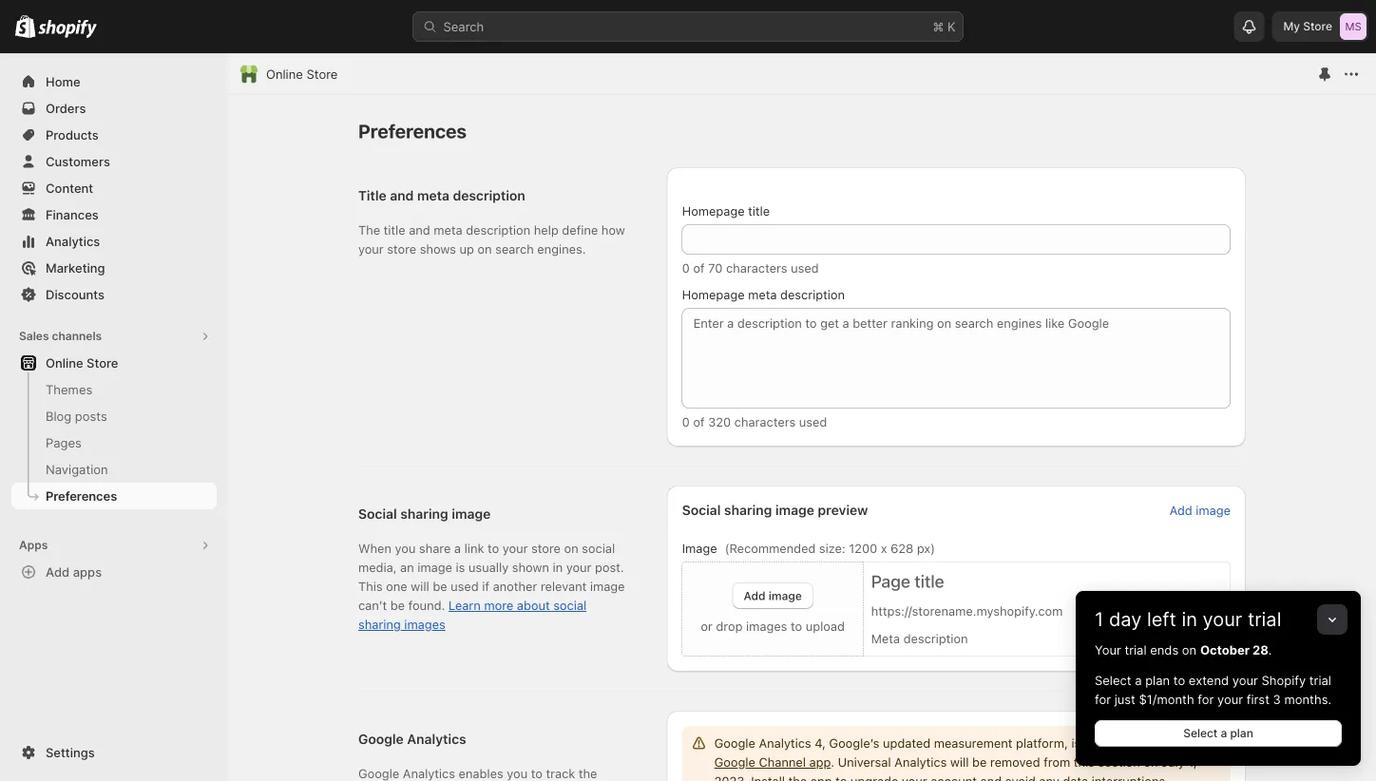 Task type: vqa. For each thing, say whether or not it's contained in the screenshot.
first
yes



Task type: locate. For each thing, give the bounding box(es) containing it.
trial up 28
[[1248, 608, 1282, 631]]

1 for from the left
[[1095, 692, 1111, 707]]

sales
[[19, 329, 49, 343]]

online store
[[266, 67, 338, 81], [46, 356, 118, 370]]

0 horizontal spatial trial
[[1125, 643, 1147, 657]]

for
[[1095, 692, 1111, 707], [1198, 692, 1214, 707]]

1 vertical spatial select
[[1184, 727, 1218, 741]]

a up "just" at the bottom of page
[[1135, 673, 1142, 688]]

online store image
[[240, 65, 259, 84]]

0 vertical spatial a
[[1135, 673, 1142, 688]]

online store down the channels at the left top
[[46, 356, 118, 370]]

1 horizontal spatial select
[[1184, 727, 1218, 741]]

marketing
[[46, 260, 105, 275]]

1 vertical spatial online
[[46, 356, 83, 370]]

blog posts link
[[11, 403, 217, 430]]

0 vertical spatial plan
[[1146, 673, 1170, 688]]

1 vertical spatial online store
[[46, 356, 118, 370]]

0 horizontal spatial plan
[[1146, 673, 1170, 688]]

your
[[1203, 608, 1243, 631], [1233, 673, 1259, 688], [1218, 692, 1243, 707]]

store down sales channels button
[[87, 356, 118, 370]]

online right online store icon
[[266, 67, 303, 81]]

1 horizontal spatial plan
[[1230, 727, 1254, 741]]

first
[[1247, 692, 1270, 707]]

for down extend
[[1198, 692, 1214, 707]]

0 vertical spatial online store link
[[266, 65, 338, 84]]

your
[[1095, 643, 1122, 657]]

plan up $1/month
[[1146, 673, 1170, 688]]

plan down the first
[[1230, 727, 1254, 741]]

store
[[1303, 19, 1333, 33], [307, 67, 338, 81], [87, 356, 118, 370]]

trial inside select a plan to extend your shopify trial for just $1/month for your first 3 months.
[[1310, 673, 1332, 688]]

1 vertical spatial store
[[307, 67, 338, 81]]

2 horizontal spatial trial
[[1310, 673, 1332, 688]]

1 horizontal spatial online
[[266, 67, 303, 81]]

plan for select a plan
[[1230, 727, 1254, 741]]

online
[[266, 67, 303, 81], [46, 356, 83, 370]]

1
[[1095, 608, 1104, 631]]

blog
[[46, 409, 72, 423]]

content
[[46, 181, 93, 195]]

settings link
[[11, 740, 217, 766]]

plan inside select a plan to extend your shopify trial for just $1/month for your first 3 months.
[[1146, 673, 1170, 688]]

your left the first
[[1218, 692, 1243, 707]]

1 horizontal spatial store
[[307, 67, 338, 81]]

search
[[443, 19, 484, 34]]

preferences link
[[11, 483, 217, 510]]

sales channels
[[19, 329, 102, 343]]

trial right your
[[1125, 643, 1147, 657]]

plan for select a plan to extend your shopify trial for just $1/month for your first 3 months.
[[1146, 673, 1170, 688]]

trial
[[1248, 608, 1282, 631], [1125, 643, 1147, 657], [1310, 673, 1332, 688]]

on
[[1182, 643, 1197, 657]]

3
[[1273, 692, 1281, 707]]

orders
[[46, 101, 86, 115]]

october
[[1201, 643, 1250, 657]]

channels
[[52, 329, 102, 343]]

a inside select a plan to extend your shopify trial for just $1/month for your first 3 months.
[[1135, 673, 1142, 688]]

shopify image
[[15, 15, 35, 38], [38, 19, 97, 38]]

just
[[1115, 692, 1136, 707]]

0 horizontal spatial for
[[1095, 692, 1111, 707]]

0 vertical spatial select
[[1095, 673, 1132, 688]]

store right online store icon
[[307, 67, 338, 81]]

1 vertical spatial a
[[1221, 727, 1227, 741]]

1 horizontal spatial for
[[1198, 692, 1214, 707]]

a down select a plan to extend your shopify trial for just $1/month for your first 3 months. on the right
[[1221, 727, 1227, 741]]

your trial ends on october 28 .
[[1095, 643, 1272, 657]]

your up october
[[1203, 608, 1243, 631]]

your up the first
[[1233, 673, 1259, 688]]

navigation link
[[11, 456, 217, 483]]

online store right online store icon
[[266, 67, 338, 81]]

themes link
[[11, 376, 217, 403]]

0 horizontal spatial online store link
[[11, 350, 217, 376]]

for left "just" at the bottom of page
[[1095, 692, 1111, 707]]

my
[[1284, 19, 1300, 33]]

select up "just" at the bottom of page
[[1095, 673, 1132, 688]]

online store link down the channels at the left top
[[11, 350, 217, 376]]

0 horizontal spatial shopify image
[[15, 15, 35, 38]]

products link
[[11, 122, 217, 148]]

online down sales channels
[[46, 356, 83, 370]]

a for select a plan to extend your shopify trial for just $1/month for your first 3 months.
[[1135, 673, 1142, 688]]

a
[[1135, 673, 1142, 688], [1221, 727, 1227, 741]]

1 vertical spatial plan
[[1230, 727, 1254, 741]]

select
[[1095, 673, 1132, 688], [1184, 727, 1218, 741]]

trial up months.
[[1310, 673, 1332, 688]]

select a plan
[[1184, 727, 1254, 741]]

store right "my" at the top of page
[[1303, 19, 1333, 33]]

shopify
[[1262, 673, 1306, 688]]

in
[[1182, 608, 1198, 631]]

select inside select a plan to extend your shopify trial for just $1/month for your first 3 months.
[[1095, 673, 1132, 688]]

select for select a plan
[[1184, 727, 1218, 741]]

0 horizontal spatial store
[[87, 356, 118, 370]]

1 vertical spatial your
[[1233, 673, 1259, 688]]

1 horizontal spatial trial
[[1248, 608, 1282, 631]]

0 horizontal spatial select
[[1095, 673, 1132, 688]]

.
[[1269, 643, 1272, 657]]

2 vertical spatial trial
[[1310, 673, 1332, 688]]

online store link right online store icon
[[266, 65, 338, 84]]

1 horizontal spatial a
[[1221, 727, 1227, 741]]

2 for from the left
[[1198, 692, 1214, 707]]

discounts
[[46, 287, 105, 302]]

0 horizontal spatial online store
[[46, 356, 118, 370]]

online store link
[[266, 65, 338, 84], [11, 350, 217, 376]]

0 vertical spatial trial
[[1248, 608, 1282, 631]]

select for select a plan to extend your shopify trial for just $1/month for your first 3 months.
[[1095, 673, 1132, 688]]

2 horizontal spatial store
[[1303, 19, 1333, 33]]

select down select a plan to extend your shopify trial for just $1/month for your first 3 months. on the right
[[1184, 727, 1218, 741]]

posts
[[75, 409, 107, 423]]

pages link
[[11, 430, 217, 456]]

sales channels button
[[11, 323, 217, 350]]

0 horizontal spatial a
[[1135, 673, 1142, 688]]

0 vertical spatial online
[[266, 67, 303, 81]]

0 vertical spatial your
[[1203, 608, 1243, 631]]

finances
[[46, 207, 99, 222]]

plan
[[1146, 673, 1170, 688], [1230, 727, 1254, 741]]

select a plan to extend your shopify trial for just $1/month for your first 3 months.
[[1095, 673, 1332, 707]]

pages
[[46, 435, 82, 450]]

finances link
[[11, 202, 217, 228]]

0 vertical spatial online store
[[266, 67, 338, 81]]



Task type: describe. For each thing, give the bounding box(es) containing it.
extend
[[1189, 673, 1229, 688]]

⌘ k
[[933, 19, 956, 34]]

1 day left in your trial element
[[1076, 641, 1361, 766]]

0 horizontal spatial online
[[46, 356, 83, 370]]

settings
[[46, 745, 95, 760]]

marketing link
[[11, 255, 217, 281]]

apps button
[[11, 532, 217, 559]]

apps
[[19, 539, 48, 552]]

navigation
[[46, 462, 108, 477]]

⌘
[[933, 19, 944, 34]]

apps
[[73, 565, 102, 579]]

28
[[1253, 643, 1269, 657]]

home
[[46, 74, 80, 89]]

customers link
[[11, 148, 217, 175]]

blog posts
[[46, 409, 107, 423]]

2 vertical spatial store
[[87, 356, 118, 370]]

ends
[[1150, 643, 1179, 657]]

themes
[[46, 382, 92, 397]]

0 vertical spatial store
[[1303, 19, 1333, 33]]

1 horizontal spatial shopify image
[[38, 19, 97, 38]]

add
[[46, 565, 70, 579]]

2 vertical spatial your
[[1218, 692, 1243, 707]]

months.
[[1285, 692, 1332, 707]]

1 horizontal spatial online store
[[266, 67, 338, 81]]

add apps
[[46, 565, 102, 579]]

trial inside 1 day left in your trial dropdown button
[[1248, 608, 1282, 631]]

orders link
[[11, 95, 217, 122]]

left
[[1147, 608, 1177, 631]]

to
[[1174, 673, 1186, 688]]

a for select a plan
[[1221, 727, 1227, 741]]

my store image
[[1340, 13, 1367, 40]]

preferences
[[46, 489, 117, 503]]

products
[[46, 127, 99, 142]]

1 vertical spatial trial
[[1125, 643, 1147, 657]]

$1/month
[[1139, 692, 1195, 707]]

content link
[[11, 175, 217, 202]]

add apps button
[[11, 559, 217, 586]]

k
[[948, 19, 956, 34]]

discounts link
[[11, 281, 217, 308]]

my store
[[1284, 19, 1333, 33]]

your inside dropdown button
[[1203, 608, 1243, 631]]

analytics link
[[11, 228, 217, 255]]

select a plan link
[[1095, 721, 1342, 747]]

1 horizontal spatial online store link
[[266, 65, 338, 84]]

1 day left in your trial button
[[1076, 591, 1361, 631]]

day
[[1109, 608, 1142, 631]]

1 day left in your trial
[[1095, 608, 1282, 631]]

customers
[[46, 154, 110, 169]]

home link
[[11, 68, 217, 95]]

1 vertical spatial online store link
[[11, 350, 217, 376]]

analytics
[[46, 234, 100, 249]]



